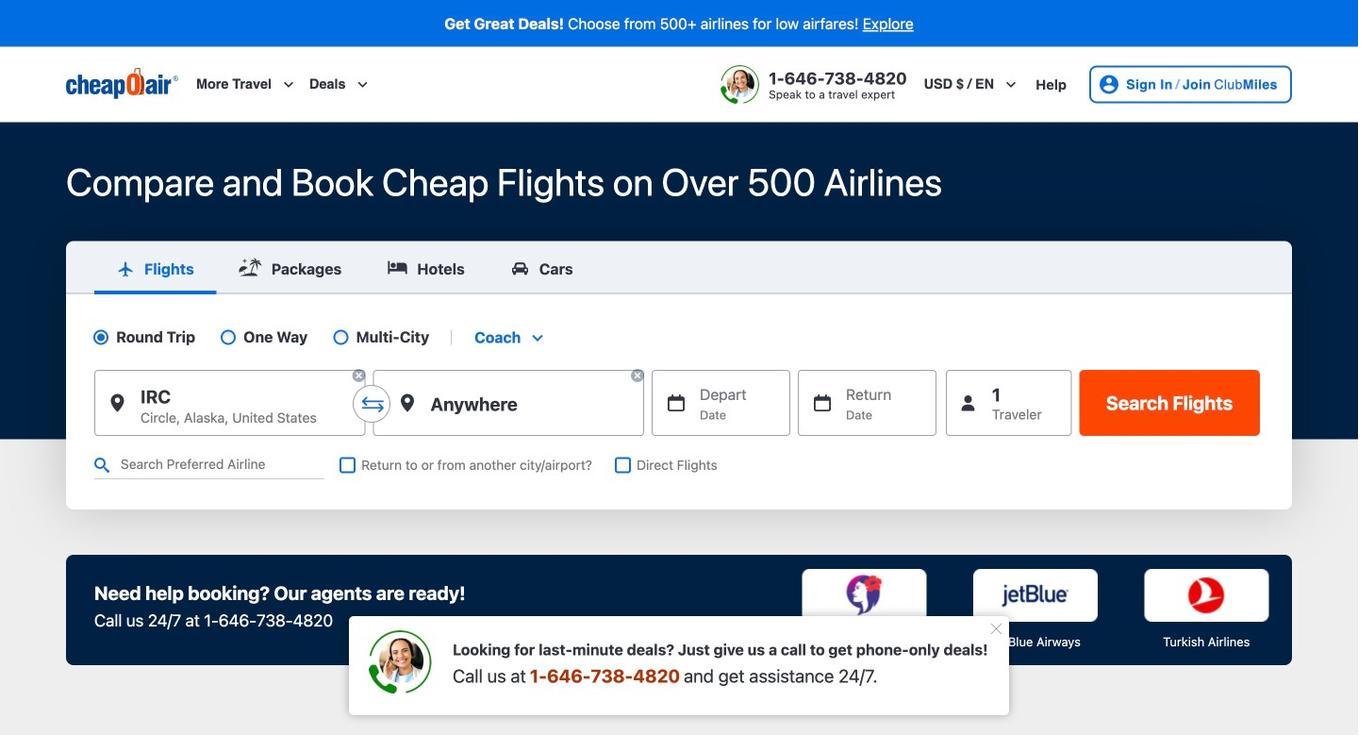 Task type: locate. For each thing, give the bounding box(es) containing it.
turkish airlines image
[[1145, 569, 1270, 622]]

None search field
[[0, 122, 1359, 735]]

None button
[[1080, 370, 1261, 436]]

1 horizontal spatial clear field image
[[630, 368, 646, 383]]

1 clear field image from the left
[[352, 368, 367, 383]]

2 clear field image from the left
[[630, 368, 646, 383]]

search widget tabs tab list
[[66, 241, 1293, 294]]

form
[[66, 241, 1293, 510]]

cookie consent banner dialog
[[0, 648, 1359, 735]]

None field
[[467, 328, 549, 347]]

0 horizontal spatial clear field image
[[352, 368, 367, 383]]

clear field image
[[352, 368, 367, 383], [630, 368, 646, 383]]



Task type: describe. For each thing, give the bounding box(es) containing it.
search image
[[94, 458, 109, 473]]

hawaiian airlines image
[[803, 569, 927, 622]]

Search Preferred Airline text field
[[94, 451, 325, 479]]

call us at1-646-738-4820 image
[[368, 631, 432, 695]]

jetblue airways image
[[974, 569, 1098, 622]]

speak to a travel expert image
[[721, 65, 760, 104]]



